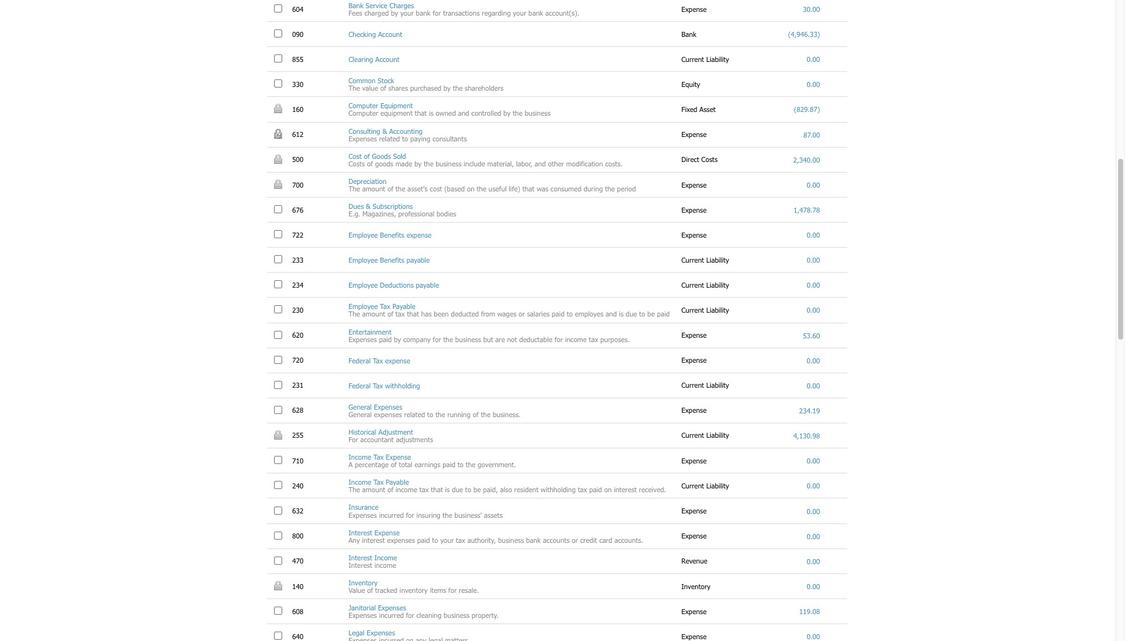 Task type: vqa. For each thing, say whether or not it's contained in the screenshot.
bottommost interest
yes



Task type: describe. For each thing, give the bounding box(es) containing it.
855
[[292, 55, 306, 63]]

also
[[500, 486, 512, 494]]

0.00 for 330
[[807, 80, 820, 88]]

federal tax withholding link
[[349, 382, 420, 390]]

you cannot delete/archive accounts used by a repeating transaction. image
[[274, 129, 282, 139]]

paying
[[410, 134, 430, 143]]

received.
[[639, 486, 666, 494]]

business inside cost of goods sold costs of goods made by the business include material, labor, and other modification costs.
[[436, 160, 462, 168]]

(based
[[444, 185, 465, 193]]

230
[[292, 306, 306, 314]]

0.00 link for 140
[[807, 583, 820, 591]]

for inside inventory value of tracked inventory items for resale.
[[449, 587, 457, 595]]

direct costs
[[682, 155, 720, 164]]

employee inside employee tax payable the amount of tax that has been deducted from wages or salaries paid to employes and is due to be paid
[[349, 303, 378, 311]]

30.00
[[803, 5, 820, 13]]

tax for federal tax withholding
[[373, 382, 383, 390]]

the left asset's
[[396, 185, 405, 193]]

you cannot delete/archive accounts used by fixed assets. image
[[274, 180, 282, 189]]

business inside computer equipment computer equipment that is owned and controlled by the business
[[525, 109, 551, 117]]

0.00 for 720
[[807, 357, 820, 365]]

withholding inside income tax payable the amount of income tax that is due to be paid, also resident withholding tax paid on interest received.
[[541, 486, 576, 494]]

clearing
[[349, 55, 373, 63]]

income tax payable link
[[349, 478, 409, 486]]

0.00 for 700
[[807, 181, 820, 189]]

0.00 for 231
[[807, 382, 820, 390]]

costs.
[[605, 160, 623, 168]]

expenses for legal
[[367, 629, 395, 637]]

expense inside the interest expense any interest expenses paid to your tax authority, business bank accounts or credit card accounts.
[[375, 529, 400, 537]]

expense for janitorial expenses
[[682, 608, 709, 616]]

of inside general expenses general expenses related to the running of the business.
[[473, 410, 479, 419]]

related for expenses
[[404, 410, 425, 419]]

233
[[292, 256, 306, 264]]

amount inside the depreciation the amount of the asset's cost (based on the useful life) that was consumed during the period
[[362, 185, 385, 193]]

amount for income
[[362, 486, 385, 494]]

628
[[292, 406, 306, 415]]

liability for 230
[[706, 306, 729, 314]]

paid inside income tax expense a percentage of total earnings paid to the government.
[[443, 461, 455, 469]]

business inside entertainment expenses paid by company for the business but are not deductable for income tax purposes.
[[455, 335, 481, 343]]

liability for 233
[[706, 256, 729, 264]]

employee deductions payable
[[349, 281, 439, 289]]

business inside the interest expense any interest expenses paid to your tax authority, business bank accounts or credit card accounts.
[[498, 536, 524, 544]]

authority,
[[467, 536, 496, 544]]

payable for tax
[[393, 303, 416, 311]]

be inside employee tax payable the amount of tax that has been deducted from wages or salaries paid to employes and is due to be paid
[[648, 310, 655, 318]]

0.00 for 722
[[807, 231, 820, 239]]

paid inside the interest expense any interest expenses paid to your tax authority, business bank accounts or credit card accounts.
[[417, 536, 430, 544]]

interest inside the interest expense any interest expenses paid to your tax authority, business bank accounts or credit card accounts.
[[362, 536, 385, 544]]

by inside cost of goods sold costs of goods made by the business include material, labor, and other modification costs.
[[414, 160, 422, 168]]

employee for employee benefits expense
[[349, 231, 378, 239]]

the inside income tax expense a percentage of total earnings paid to the government.
[[466, 461, 476, 469]]

the inside entertainment expenses paid by company for the business but are not deductable for income tax purposes.
[[443, 335, 453, 343]]

employee for employee deductions payable
[[349, 281, 378, 289]]

4,130.98
[[794, 432, 820, 440]]

cost of goods sold costs of goods made by the business include material, labor, and other modification costs.
[[349, 152, 623, 168]]

income tax payable the amount of income tax that is due to be paid, also resident withholding tax paid on interest received.
[[349, 478, 666, 494]]

the inside employee tax payable the amount of tax that has been deducted from wages or salaries paid to employes and is due to be paid
[[349, 310, 360, 318]]

equipment
[[380, 109, 413, 117]]

1,478.78
[[794, 206, 820, 214]]

the inside the insurance expenses incurred for insuring the business' assets
[[443, 511, 452, 519]]

checking
[[349, 30, 376, 38]]

life)
[[509, 185, 520, 193]]

500
[[292, 155, 306, 164]]

current for 231
[[682, 381, 704, 389]]

insurance
[[349, 504, 379, 512]]

0.00 link for 800
[[807, 532, 820, 541]]

current for 230
[[682, 306, 704, 314]]

entertainment expenses paid by company for the business but are not deductable for income tax purposes.
[[349, 328, 630, 343]]

consulting & accounting link
[[349, 127, 423, 135]]

tax for employee tax payable the amount of tax that has been deducted from wages or salaries paid to employes and is due to be paid
[[380, 303, 390, 311]]

charged
[[365, 9, 389, 17]]

234
[[292, 281, 306, 289]]

you cannot delete/archive accounts used by a tracked inventory item. image for 140
[[274, 582, 282, 591]]

0.00 for 470
[[807, 558, 820, 566]]

expense for employee benefits expense
[[407, 231, 432, 239]]

2 horizontal spatial your
[[513, 9, 527, 17]]

and inside cost of goods sold costs of goods made by the business include material, labor, and other modification costs.
[[535, 160, 546, 168]]

asset's
[[408, 185, 428, 193]]

consumed
[[551, 185, 582, 193]]

shares
[[388, 84, 408, 92]]

interest for interest
[[349, 554, 372, 562]]

cost of goods sold link
[[349, 152, 406, 160]]

expenses up legal
[[349, 612, 377, 620]]

the inside the common stock the value of shares purchased by the shareholders
[[453, 84, 463, 92]]

1 horizontal spatial costs
[[702, 155, 718, 164]]

for inside janitorial expenses expenses incurred for cleaning business property.
[[406, 612, 414, 620]]

expenses inside general expenses general expenses related to the running of the business.
[[374, 410, 402, 419]]

equipment
[[380, 102, 413, 110]]

wages
[[497, 310, 517, 318]]

business inside janitorial expenses expenses incurred for cleaning business property.
[[444, 612, 470, 620]]

632
[[292, 507, 306, 515]]

inventory for inventory
[[682, 582, 713, 591]]

current liability for 230
[[682, 306, 731, 314]]

(4,946.33)
[[788, 30, 820, 38]]

owned
[[436, 109, 456, 117]]

cleaning
[[417, 612, 442, 620]]

interest income link
[[349, 554, 397, 562]]

current for 240
[[682, 482, 704, 490]]

janitorial
[[349, 604, 376, 612]]

due inside employee tax payable the amount of tax that has been deducted from wages or salaries paid to employes and is due to be paid
[[626, 310, 637, 318]]

dues & subscriptions e.g. magazines, professional bodies
[[349, 202, 456, 218]]

expense for income tax expense
[[682, 457, 709, 465]]

expenses for janitorial
[[378, 604, 406, 612]]

federal for federal tax expense
[[349, 357, 371, 365]]

0.00 link for 722
[[807, 231, 820, 239]]

0.00 link for 470
[[807, 558, 820, 566]]

legal expenses
[[349, 629, 395, 637]]

0.00 for 640
[[807, 633, 820, 641]]

but
[[483, 335, 493, 343]]

fees
[[349, 9, 362, 17]]

dues & subscriptions link
[[349, 202, 413, 210]]

for inside the insurance expenses incurred for insuring the business' assets
[[406, 511, 414, 519]]

labor,
[[516, 160, 533, 168]]

that inside computer equipment computer equipment that is owned and controlled by the business
[[415, 109, 427, 117]]

by inside bank service charges fees charged by your bank for transactions regarding your bank account(s).
[[391, 9, 398, 17]]

consultants
[[433, 134, 467, 143]]

87.00
[[804, 131, 820, 139]]

accountant
[[360, 436, 394, 444]]

700
[[292, 181, 306, 189]]

items
[[430, 587, 446, 595]]

adjustment
[[379, 428, 413, 436]]

card
[[599, 536, 612, 544]]

liability for 240
[[706, 482, 729, 490]]

the left period
[[605, 185, 615, 193]]

bank for bank
[[682, 30, 699, 38]]

computer equipment link
[[349, 102, 413, 110]]

for right deductable
[[555, 335, 563, 343]]

income for percentage
[[349, 453, 371, 461]]

to inside the interest expense any interest expenses paid to your tax authority, business bank accounts or credit card accounts.
[[432, 536, 438, 544]]

due inside income tax payable the amount of income tax that is due to be paid, also resident withholding tax paid on interest received.
[[452, 486, 463, 494]]

234.19 link
[[799, 407, 820, 415]]

the inside cost of goods sold costs of goods made by the business include material, labor, and other modification costs.
[[424, 160, 434, 168]]

to right employes
[[639, 310, 645, 318]]

expenses for insurance
[[349, 511, 377, 519]]

1 computer from the top
[[349, 102, 378, 110]]

income for amount
[[349, 478, 371, 486]]

common stock link
[[349, 76, 394, 85]]

by inside entertainment expenses paid by company for the business but are not deductable for income tax purposes.
[[394, 335, 401, 343]]

cost
[[349, 152, 362, 160]]

property.
[[472, 612, 499, 620]]

0.00 link for 632
[[807, 507, 820, 515]]

0.00 for 800
[[807, 532, 820, 541]]

direct
[[682, 155, 699, 164]]

current liability for 231
[[682, 381, 731, 389]]

expense for dues & subscriptions
[[682, 206, 709, 214]]

4,130.98 link
[[794, 432, 820, 440]]

bank service charges fees charged by your bank for transactions regarding your bank account(s).
[[349, 1, 580, 17]]

to inside consulting & accounting expenses related to paying consultants
[[402, 134, 408, 143]]

the inside the depreciation the amount of the asset's cost (based on the useful life) that was consumed during the period
[[349, 185, 360, 193]]

& for dues
[[366, 202, 371, 210]]

costs inside cost of goods sold costs of goods made by the business include material, labor, and other modification costs.
[[349, 160, 365, 168]]

0.00 link for 240
[[807, 482, 820, 490]]

620
[[292, 331, 306, 339]]

entertainment
[[349, 328, 392, 336]]

3 interest from the top
[[349, 561, 372, 570]]

current liability for 255
[[682, 432, 731, 440]]

87.00 link
[[804, 131, 820, 139]]

(829.87)
[[794, 105, 820, 114]]

expense for general expenses
[[682, 406, 709, 415]]

expense for federal tax expense
[[385, 357, 410, 365]]

tax for income tax expense a percentage of total earnings paid to the government.
[[373, 453, 384, 461]]

employes
[[575, 310, 604, 318]]

checking account link
[[349, 30, 402, 38]]

0.00 link for 233
[[807, 256, 820, 264]]

bodies
[[437, 210, 456, 218]]

inventory for inventory value of tracked inventory items for resale.
[[349, 579, 378, 587]]

0.00 for 230
[[807, 306, 820, 314]]

you cannot delete/archive accounts used by fixed assets. image
[[274, 104, 282, 114]]

accounts
[[543, 536, 570, 544]]

is inside computer equipment computer equipment that is owned and controlled by the business
[[429, 109, 434, 117]]

bank left account(s).
[[529, 9, 543, 17]]

the inside the common stock the value of shares purchased by the shareholders
[[349, 84, 360, 92]]

salaries
[[527, 310, 550, 318]]

240
[[292, 482, 306, 490]]

federal tax withholding
[[349, 382, 420, 390]]

purchased
[[410, 84, 442, 92]]

current liability for 855
[[682, 55, 731, 63]]

current liability for 234
[[682, 281, 731, 289]]

710
[[292, 457, 306, 465]]

expenses for general
[[374, 403, 402, 411]]



Task type: locate. For each thing, give the bounding box(es) containing it.
employee deductions payable link
[[349, 281, 439, 289]]

2 you cannot delete/archive accounts used by a tracked inventory item. image from the top
[[274, 582, 282, 591]]

income inside income tax payable the amount of income tax that is due to be paid, also resident withholding tax paid on interest received.
[[349, 478, 371, 486]]

business right controlled at the top left
[[525, 109, 551, 117]]

1 horizontal spatial due
[[626, 310, 637, 318]]

tax inside entertainment expenses paid by company for the business but are not deductable for income tax purposes.
[[589, 335, 598, 343]]

is up the purposes.
[[619, 310, 624, 318]]

0 vertical spatial or
[[519, 310, 525, 318]]

1 horizontal spatial related
[[404, 410, 425, 419]]

fixed asset
[[682, 105, 718, 113]]

0 horizontal spatial on
[[467, 185, 475, 193]]

0 horizontal spatial bank
[[349, 1, 364, 9]]

benefits for expense
[[380, 231, 404, 239]]

1 vertical spatial incurred
[[379, 612, 404, 620]]

0 vertical spatial on
[[467, 185, 475, 193]]

0 vertical spatial payable
[[393, 303, 416, 311]]

0.00 for 855
[[807, 55, 820, 63]]

account for clearing account
[[375, 55, 400, 63]]

0 vertical spatial due
[[626, 310, 637, 318]]

amount up entertainment
[[362, 310, 385, 318]]

4 current from the top
[[682, 306, 704, 314]]

1 horizontal spatial and
[[535, 160, 546, 168]]

2 interest from the top
[[349, 554, 372, 562]]

account up stock
[[375, 55, 400, 63]]

expenses down federal tax withholding
[[374, 403, 402, 411]]

7 0.00 link from the top
[[807, 306, 820, 314]]

legal expenses link
[[349, 629, 395, 637]]

interest down any
[[349, 554, 372, 562]]

13 0.00 link from the top
[[807, 532, 820, 541]]

you cannot delete/archive accounts used by a tracked inventory item. image left 140
[[274, 582, 282, 591]]

and right owned
[[458, 109, 469, 117]]

the down been
[[443, 335, 453, 343]]

1 vertical spatial or
[[572, 536, 578, 544]]

withholding down "federal tax expense" link in the bottom left of the page
[[385, 382, 420, 390]]

2 current from the top
[[682, 256, 704, 264]]

for inside bank service charges fees charged by your bank for transactions regarding your bank account(s).
[[433, 9, 441, 17]]

1 vertical spatial is
[[619, 310, 624, 318]]

be
[[648, 310, 655, 318], [474, 486, 481, 494]]

2 horizontal spatial and
[[606, 310, 617, 318]]

160
[[292, 105, 306, 113]]

0 horizontal spatial or
[[519, 310, 525, 318]]

deductions
[[380, 281, 414, 289]]

account for checking account
[[378, 30, 402, 38]]

made
[[395, 160, 412, 168]]

and left other
[[535, 160, 546, 168]]

computer down value
[[349, 102, 378, 110]]

goods
[[375, 160, 393, 168]]

to down 'insuring'
[[432, 536, 438, 544]]

dues
[[349, 202, 364, 210]]

due up the purposes.
[[626, 310, 637, 318]]

0 vertical spatial related
[[379, 134, 400, 143]]

or left credit
[[572, 536, 578, 544]]

expenses inside consulting & accounting expenses related to paying consultants
[[349, 134, 377, 143]]

interest expense link
[[349, 529, 400, 537]]

2 federal from the top
[[349, 382, 371, 390]]

credit
[[580, 536, 597, 544]]

be inside income tax payable the amount of income tax that is due to be paid, also resident withholding tax paid on interest received.
[[474, 486, 481, 494]]

2 0.00 link from the top
[[807, 80, 820, 88]]

current for 855
[[682, 55, 704, 63]]

is up the insurance expenses incurred for insuring the business' assets
[[445, 486, 450, 494]]

0 vertical spatial payable
[[407, 256, 430, 264]]

withholding right resident
[[541, 486, 576, 494]]

tax inside income tax payable the amount of income tax that is due to be paid, also resident withholding tax paid on interest received.
[[373, 478, 384, 486]]

is inside income tax payable the amount of income tax that is due to be paid, also resident withholding tax paid on interest received.
[[445, 486, 450, 494]]

the left running
[[436, 410, 445, 419]]

4 employee from the top
[[349, 303, 378, 311]]

1 vertical spatial benefits
[[380, 256, 404, 264]]

the up computer equipment computer equipment that is owned and controlled by the business
[[453, 84, 463, 92]]

related
[[379, 134, 400, 143], [404, 410, 425, 419]]

0.00 link
[[807, 55, 820, 63], [807, 80, 820, 88], [807, 181, 820, 189], [807, 231, 820, 239], [807, 256, 820, 264], [807, 281, 820, 289], [807, 306, 820, 314], [807, 357, 820, 365], [807, 382, 820, 390], [807, 457, 820, 465], [807, 482, 820, 490], [807, 507, 820, 515], [807, 532, 820, 541], [807, 558, 820, 566], [807, 583, 820, 591], [807, 633, 820, 641]]

benefits for payable
[[380, 256, 404, 264]]

employee
[[349, 231, 378, 239], [349, 256, 378, 264], [349, 281, 378, 289], [349, 303, 378, 311]]

revenue
[[682, 557, 710, 565]]

6 0.00 from the top
[[807, 281, 820, 289]]

that inside employee tax payable the amount of tax that has been deducted from wages or salaries paid to employes and is due to be paid
[[407, 310, 419, 318]]

account
[[378, 30, 402, 38], [375, 55, 400, 63]]

to inside income tax payable the amount of income tax that is due to be paid, also resident withholding tax paid on interest received.
[[465, 486, 471, 494]]

1 horizontal spatial is
[[445, 486, 450, 494]]

(829.87) link
[[794, 105, 820, 114]]

inventory inside inventory value of tracked inventory items for resale.
[[349, 579, 378, 587]]

tax up the insurance expenses incurred for insuring the business' assets
[[419, 486, 429, 494]]

12 0.00 link from the top
[[807, 507, 820, 515]]

0.00 link for 710
[[807, 457, 820, 465]]

to left paid,
[[465, 486, 471, 494]]

income inside the interest income interest income
[[375, 554, 397, 562]]

service
[[366, 1, 388, 9]]

accounting
[[389, 127, 423, 135]]

0 horizontal spatial is
[[429, 109, 434, 117]]

0 vertical spatial benefits
[[380, 231, 404, 239]]

to left employes
[[567, 310, 573, 318]]

transactions
[[443, 9, 480, 17]]

regarding
[[482, 9, 511, 17]]

is
[[429, 109, 434, 117], [619, 310, 624, 318], [445, 486, 450, 494]]

11 0.00 link from the top
[[807, 482, 820, 490]]

608
[[292, 608, 306, 616]]

1 vertical spatial bank
[[682, 30, 699, 38]]

interest left received.
[[614, 486, 637, 494]]

interest income interest income
[[349, 554, 397, 570]]

of inside the depreciation the amount of the asset's cost (based on the useful life) that was consumed during the period
[[388, 185, 393, 193]]

of inside income tax payable the amount of income tax that is due to be paid, also resident withholding tax paid on interest received.
[[388, 486, 393, 494]]

paid inside income tax payable the amount of income tax that is due to be paid, also resident withholding tax paid on interest received.
[[589, 486, 602, 494]]

expense for entertainment
[[682, 331, 709, 339]]

interest inside the interest expense any interest expenses paid to your tax authority, business bank accounts or credit card accounts.
[[349, 529, 372, 537]]

company
[[403, 335, 431, 343]]

benefits up employee deductions payable link on the left top of the page
[[380, 256, 404, 264]]

None checkbox
[[274, 30, 282, 38], [274, 55, 282, 63], [274, 80, 282, 88], [274, 205, 282, 214], [274, 231, 282, 239], [274, 256, 282, 264], [274, 331, 282, 339], [274, 356, 282, 364], [274, 381, 282, 389], [274, 482, 282, 490], [274, 557, 282, 565], [274, 607, 282, 615], [274, 30, 282, 38], [274, 55, 282, 63], [274, 80, 282, 88], [274, 205, 282, 214], [274, 231, 282, 239], [274, 256, 282, 264], [274, 331, 282, 339], [274, 356, 282, 364], [274, 381, 282, 389], [274, 482, 282, 490], [274, 557, 282, 565], [274, 607, 282, 615]]

1,478.78 link
[[794, 206, 820, 214]]

330
[[292, 80, 306, 88]]

the left business.
[[481, 410, 491, 419]]

9 0.00 from the top
[[807, 382, 820, 390]]

0 vertical spatial &
[[383, 127, 387, 135]]

income inside income tax payable the amount of income tax that is due to be paid, also resident withholding tax paid on interest received.
[[396, 486, 417, 494]]

benefits down magazines,
[[380, 231, 404, 239]]

adjustments
[[396, 436, 433, 444]]

10 0.00 link from the top
[[807, 457, 820, 465]]

0 horizontal spatial withholding
[[385, 382, 420, 390]]

1 0.00 link from the top
[[807, 55, 820, 63]]

income inside the interest income interest income
[[375, 561, 396, 570]]

inventory down the interest income interest income
[[349, 579, 378, 587]]

your down 'insuring'
[[440, 536, 454, 544]]

1 horizontal spatial withholding
[[541, 486, 576, 494]]

13 0.00 from the top
[[807, 532, 820, 541]]

federal for federal tax withholding
[[349, 382, 371, 390]]

has
[[421, 310, 432, 318]]

on left received.
[[604, 486, 612, 494]]

income down a in the bottom of the page
[[349, 478, 371, 486]]

16 0.00 link from the top
[[807, 633, 820, 641]]

the inside income tax payable the amount of income tax that is due to be paid, also resident withholding tax paid on interest received.
[[349, 486, 360, 494]]

0 horizontal spatial be
[[474, 486, 481, 494]]

470
[[292, 557, 306, 565]]

the inside computer equipment computer equipment that is owned and controlled by the business
[[513, 109, 523, 117]]

current for 255
[[682, 432, 704, 440]]

historical adjustment for accountant adjustments
[[349, 428, 433, 444]]

interest
[[614, 486, 637, 494], [362, 536, 385, 544]]

employee tax payable link
[[349, 303, 416, 311]]

3 amount from the top
[[362, 486, 385, 494]]

liability for 234
[[706, 281, 729, 289]]

2 amount from the top
[[362, 310, 385, 318]]

2 vertical spatial amount
[[362, 486, 385, 494]]

interest down insurance link
[[349, 529, 372, 537]]

5 0.00 link from the top
[[807, 256, 820, 264]]

0 horizontal spatial due
[[452, 486, 463, 494]]

payable for employee benefits payable
[[407, 256, 430, 264]]

expenses
[[349, 134, 377, 143], [349, 335, 377, 343], [374, 403, 402, 411], [349, 511, 377, 519], [378, 604, 406, 612], [349, 612, 377, 620], [367, 629, 395, 637]]

1 interest from the top
[[349, 529, 372, 537]]

0 vertical spatial you cannot delete/archive accounts used by a tracked inventory item. image
[[274, 154, 282, 164]]

9 0.00 link from the top
[[807, 382, 820, 390]]

to inside general expenses general expenses related to the running of the business.
[[427, 410, 433, 419]]

1 employee from the top
[[349, 231, 378, 239]]

paid inside entertainment expenses paid by company for the business but are not deductable for income tax purposes.
[[379, 335, 392, 343]]

shareholders
[[465, 84, 504, 92]]

related inside consulting & accounting expenses related to paying consultants
[[379, 134, 400, 143]]

1 vertical spatial account
[[375, 55, 400, 63]]

expenses inside the interest expense any interest expenses paid to your tax authority, business bank accounts or credit card accounts.
[[387, 536, 415, 544]]

current liability for 233
[[682, 256, 731, 264]]

1 vertical spatial income
[[396, 486, 417, 494]]

incurred down tracked
[[379, 612, 404, 620]]

1 you cannot delete/archive accounts used by a tracked inventory item. image from the top
[[274, 154, 282, 164]]

1 vertical spatial income
[[349, 478, 371, 486]]

amount for employee
[[362, 310, 385, 318]]

0.00 for 632
[[807, 507, 820, 515]]

expenses for entertainment
[[349, 335, 377, 343]]

tax up general expenses link
[[373, 382, 383, 390]]

by
[[391, 9, 398, 17], [444, 84, 451, 92], [504, 109, 511, 117], [414, 160, 422, 168], [394, 335, 401, 343]]

during
[[584, 185, 603, 193]]

expense up federal tax withholding link
[[385, 357, 410, 365]]

3 current from the top
[[682, 281, 704, 289]]

related for &
[[379, 134, 400, 143]]

the right controlled at the top left
[[513, 109, 523, 117]]

the up dues
[[349, 185, 360, 193]]

expenses inside general expenses general expenses related to the running of the business.
[[374, 403, 402, 411]]

tax inside income tax expense a percentage of total earnings paid to the government.
[[373, 453, 384, 461]]

& right consulting
[[383, 127, 387, 135]]

be right employes
[[648, 310, 655, 318]]

general expenses general expenses related to the running of the business.
[[349, 403, 521, 419]]

0.00 for 233
[[807, 256, 820, 264]]

by right purchased
[[444, 84, 451, 92]]

and inside computer equipment computer equipment that is owned and controlled by the business
[[458, 109, 469, 117]]

the up entertainment link
[[349, 310, 360, 318]]

53.60 link
[[803, 331, 820, 340]]

30.00 link
[[803, 5, 820, 13]]

expense for legal expenses
[[682, 633, 709, 641]]

4 liability from the top
[[706, 306, 729, 314]]

2 horizontal spatial is
[[619, 310, 624, 318]]

14 0.00 link from the top
[[807, 558, 820, 566]]

by right controlled at the top left
[[504, 109, 511, 117]]

None checkbox
[[274, 4, 282, 13], [274, 281, 282, 289], [274, 306, 282, 314], [274, 406, 282, 414], [274, 456, 282, 465], [274, 507, 282, 515], [274, 532, 282, 540], [274, 632, 282, 641], [274, 4, 282, 13], [274, 281, 282, 289], [274, 306, 282, 314], [274, 406, 282, 414], [274, 456, 282, 465], [274, 507, 282, 515], [274, 532, 282, 540], [274, 632, 282, 641]]

interest up interest income link at the left bottom
[[362, 536, 385, 544]]

1 horizontal spatial &
[[383, 127, 387, 135]]

related inside general expenses general expenses related to the running of the business.
[[404, 410, 425, 419]]

& for consulting
[[383, 127, 387, 135]]

2 vertical spatial is
[[445, 486, 450, 494]]

0 vertical spatial amount
[[362, 185, 385, 193]]

sold
[[393, 152, 406, 160]]

& inside consulting & accounting expenses related to paying consultants
[[383, 127, 387, 135]]

by right made
[[414, 160, 422, 168]]

federal tax expense
[[349, 357, 410, 365]]

255
[[292, 432, 306, 440]]

bank right charges
[[416, 9, 431, 17]]

a
[[349, 461, 353, 469]]

1 vertical spatial payable
[[416, 281, 439, 289]]

income down the for
[[349, 453, 371, 461]]

2 general from the top
[[349, 410, 372, 419]]

10 0.00 from the top
[[807, 457, 820, 465]]

bank inside bank service charges fees charged by your bank for transactions regarding your bank account(s).
[[349, 1, 364, 9]]

to inside income tax expense a percentage of total earnings paid to the government.
[[458, 461, 464, 469]]

business.
[[493, 410, 521, 419]]

and
[[458, 109, 469, 117], [535, 160, 546, 168], [606, 310, 617, 318]]

7 liability from the top
[[706, 482, 729, 490]]

account down charged
[[378, 30, 402, 38]]

tax down "accountant"
[[373, 453, 384, 461]]

current for 233
[[682, 256, 704, 264]]

3 employee from the top
[[349, 281, 378, 289]]

expense down professional
[[407, 231, 432, 239]]

you cannot delete/archive accounts used by a tracked inventory item. image
[[274, 154, 282, 164], [274, 582, 282, 591]]

total
[[399, 461, 413, 469]]

paid,
[[483, 486, 498, 494]]

is inside employee tax payable the amount of tax that has been deducted from wages or salaries paid to employes and is due to be paid
[[619, 310, 624, 318]]

1 vertical spatial on
[[604, 486, 612, 494]]

employee up employee tax payable link
[[349, 281, 378, 289]]

expense for consulting & accounting
[[682, 130, 709, 138]]

your inside the interest expense any interest expenses paid to your tax authority, business bank accounts or credit card accounts.
[[440, 536, 454, 544]]

1 vertical spatial expenses
[[387, 536, 415, 544]]

expenses inside entertainment expenses paid by company for the business but are not deductable for income tax purposes.
[[349, 335, 377, 343]]

0 horizontal spatial inventory
[[349, 579, 378, 587]]

612
[[292, 130, 306, 138]]

0 vertical spatial be
[[648, 310, 655, 318]]

the right 'insuring'
[[443, 511, 452, 519]]

2 computer from the top
[[349, 109, 378, 117]]

to right earnings
[[458, 461, 464, 469]]

1 vertical spatial expense
[[385, 357, 410, 365]]

cost
[[430, 185, 442, 193]]

2,340.00 link
[[794, 156, 820, 164]]

current for 234
[[682, 281, 704, 289]]

on inside income tax payable the amount of income tax that is due to be paid, also resident withholding tax paid on interest received.
[[604, 486, 612, 494]]

current liability for 240
[[682, 482, 731, 490]]

1 horizontal spatial interest
[[614, 486, 637, 494]]

0 vertical spatial and
[[458, 109, 469, 117]]

604
[[292, 5, 306, 13]]

fixed
[[682, 105, 698, 113]]

amount up dues & subscriptions link
[[362, 185, 385, 193]]

1 vertical spatial you cannot delete/archive accounts used by a tracked inventory item. image
[[274, 582, 282, 591]]

1 incurred from the top
[[379, 511, 404, 519]]

0 vertical spatial expense
[[407, 231, 432, 239]]

1 general from the top
[[349, 403, 372, 411]]

0 horizontal spatial related
[[379, 134, 400, 143]]

computer equipment computer equipment that is owned and controlled by the business
[[349, 102, 551, 117]]

or inside employee tax payable the amount of tax that has been deducted from wages or salaries paid to employes and is due to be paid
[[519, 310, 525, 318]]

2 vertical spatial and
[[606, 310, 617, 318]]

your right regarding in the left top of the page
[[513, 9, 527, 17]]

0.00 link for 230
[[807, 306, 820, 314]]

expenses up interest expense link in the left of the page
[[349, 511, 377, 519]]

expenses up the historical adjustment link
[[374, 410, 402, 419]]

0 vertical spatial expenses
[[374, 410, 402, 419]]

1 vertical spatial interest
[[362, 536, 385, 544]]

1 vertical spatial withholding
[[541, 486, 576, 494]]

1 benefits from the top
[[380, 231, 404, 239]]

1 current from the top
[[682, 55, 704, 63]]

0.00 link for 720
[[807, 357, 820, 365]]

by inside the common stock the value of shares purchased by the shareholders
[[444, 84, 451, 92]]

2 incurred from the top
[[379, 612, 404, 620]]

1 horizontal spatial inventory
[[682, 582, 713, 591]]

the left the useful
[[477, 185, 487, 193]]

of inside employee tax payable the amount of tax that has been deducted from wages or salaries paid to employes and is due to be paid
[[388, 310, 393, 318]]

payable for employee deductions payable
[[416, 281, 439, 289]]

15 0.00 link from the top
[[807, 583, 820, 591]]

payable inside employee tax payable the amount of tax that has been deducted from wages or salaries paid to employes and is due to be paid
[[393, 303, 416, 311]]

income
[[349, 453, 371, 461], [349, 478, 371, 486], [375, 554, 397, 562]]

0.00 for 140
[[807, 583, 820, 591]]

3 the from the top
[[349, 310, 360, 318]]

inventory link
[[349, 579, 378, 587]]

0 horizontal spatial your
[[400, 9, 414, 17]]

0.00 link for 234
[[807, 281, 820, 289]]

the
[[453, 84, 463, 92], [513, 109, 523, 117], [424, 160, 434, 168], [396, 185, 405, 193], [477, 185, 487, 193], [605, 185, 615, 193], [443, 335, 453, 343], [436, 410, 445, 419], [481, 410, 491, 419], [466, 461, 476, 469], [443, 511, 452, 519]]

12 0.00 from the top
[[807, 507, 820, 515]]

you cannot delete/archive accounts used by a tracked inventory item. image left the 500
[[274, 154, 282, 164]]

that inside income tax payable the amount of income tax that is due to be paid, also resident withholding tax paid on interest received.
[[431, 486, 443, 494]]

tax up credit
[[578, 486, 587, 494]]

related up adjustments
[[404, 410, 425, 419]]

0.00 link for 855
[[807, 55, 820, 63]]

234.19
[[799, 407, 820, 415]]

1 amount from the top
[[362, 185, 385, 193]]

costs right 'direct'
[[702, 155, 718, 164]]

0 vertical spatial bank
[[349, 1, 364, 9]]

3 0.00 from the top
[[807, 181, 820, 189]]

current liability
[[682, 55, 731, 63], [682, 256, 731, 264], [682, 281, 731, 289], [682, 306, 731, 314], [682, 381, 731, 389], [682, 432, 731, 440], [682, 482, 731, 490]]

11 0.00 from the top
[[807, 482, 820, 490]]

for left 'insuring'
[[406, 511, 414, 519]]

the left government. at the left bottom of the page
[[466, 461, 476, 469]]

7 current from the top
[[682, 482, 704, 490]]

account(s).
[[545, 9, 580, 17]]

federal down entertainment link
[[349, 357, 371, 365]]

or for salaries
[[519, 310, 525, 318]]

of inside inventory value of tracked inventory items for resale.
[[367, 587, 373, 595]]

inventory down revenue
[[682, 582, 713, 591]]

3 0.00 link from the top
[[807, 181, 820, 189]]

consulting
[[349, 127, 380, 135]]

interest for any
[[349, 529, 372, 537]]

2 current liability from the top
[[682, 256, 731, 264]]

0 vertical spatial incurred
[[379, 511, 404, 519]]

liability for 855
[[706, 55, 729, 63]]

tax inside the interest expense any interest expenses paid to your tax authority, business bank accounts or credit card accounts.
[[456, 536, 465, 544]]

1 liability from the top
[[706, 55, 729, 63]]

liability for 255
[[706, 432, 729, 440]]

16 0.00 from the top
[[807, 633, 820, 641]]

amount up insurance link
[[362, 486, 385, 494]]

4 0.00 from the top
[[807, 231, 820, 239]]

to left running
[[427, 410, 433, 419]]

2 vertical spatial income
[[375, 554, 397, 562]]

15 0.00 from the top
[[807, 583, 820, 591]]

for left cleaning
[[406, 612, 414, 620]]

been
[[434, 310, 449, 318]]

3 current liability from the top
[[682, 281, 731, 289]]

0 horizontal spatial and
[[458, 109, 469, 117]]

depreciation the amount of the asset's cost (based on the useful life) that was consumed during the period
[[349, 177, 636, 193]]

2 employee from the top
[[349, 256, 378, 264]]

0 vertical spatial income
[[565, 335, 587, 343]]

0.00 link for 700
[[807, 181, 820, 189]]

incurred inside janitorial expenses expenses incurred for cleaning business property.
[[379, 612, 404, 620]]

you cannot delete/archive accounts used by a tracked inventory item. image for 500
[[274, 154, 282, 164]]

payable down deductions
[[393, 303, 416, 311]]

payable down total
[[386, 478, 409, 486]]

expenses inside the insurance expenses incurred for insuring the business' assets
[[349, 511, 377, 519]]

income tax expense link
[[349, 453, 411, 461]]

3 liability from the top
[[706, 281, 729, 289]]

2 benefits from the top
[[380, 256, 404, 264]]

liability for 231
[[706, 381, 729, 389]]

4 the from the top
[[349, 486, 360, 494]]

that right life)
[[523, 185, 535, 193]]

on inside the depreciation the amount of the asset's cost (based on the useful life) that was consumed during the period
[[467, 185, 475, 193]]

interest inside income tax payable the amount of income tax that is due to be paid, also resident withholding tax paid on interest received.
[[614, 486, 637, 494]]

business down consultants
[[436, 160, 462, 168]]

business left "but"
[[455, 335, 481, 343]]

2 0.00 from the top
[[807, 80, 820, 88]]

payable up deductions
[[407, 256, 430, 264]]

that inside the depreciation the amount of the asset's cost (based on the useful life) that was consumed during the period
[[523, 185, 535, 193]]

by right charged
[[391, 9, 398, 17]]

0.00 for 240
[[807, 482, 820, 490]]

5 current from the top
[[682, 381, 704, 389]]

119.08 link
[[799, 608, 820, 616]]

tax
[[396, 310, 405, 318], [589, 335, 598, 343], [419, 486, 429, 494], [578, 486, 587, 494], [456, 536, 465, 544]]

or for credit
[[572, 536, 578, 544]]

or inside the interest expense any interest expenses paid to your tax authority, business bank accounts or credit card accounts.
[[572, 536, 578, 544]]

1 vertical spatial be
[[474, 486, 481, 494]]

5 current liability from the top
[[682, 381, 731, 389]]

interest
[[349, 529, 372, 537], [349, 554, 372, 562], [349, 561, 372, 570]]

0 horizontal spatial interest
[[362, 536, 385, 544]]

1 vertical spatial due
[[452, 486, 463, 494]]

1 vertical spatial and
[[535, 160, 546, 168]]

0 horizontal spatial &
[[366, 202, 371, 210]]

insurance link
[[349, 504, 379, 512]]

income inside income tax expense a percentage of total earnings paid to the government.
[[349, 453, 371, 461]]

tax for federal tax expense
[[373, 357, 383, 365]]

expense inside income tax expense a percentage of total earnings paid to the government.
[[386, 453, 411, 461]]

expenses up "federal tax expense" link in the bottom left of the page
[[349, 335, 377, 343]]

0.00 link for 640
[[807, 633, 820, 641]]

1 horizontal spatial your
[[440, 536, 454, 544]]

employee up entertainment
[[349, 303, 378, 311]]

you cannot delete/archive system accounts. image
[[274, 431, 282, 440]]

1 horizontal spatial or
[[572, 536, 578, 544]]

amount inside employee tax payable the amount of tax that has been deducted from wages or salaries paid to employes and is due to be paid
[[362, 310, 385, 318]]

7 current liability from the top
[[682, 482, 731, 490]]

employee for employee benefits payable
[[349, 256, 378, 264]]

due up business'
[[452, 486, 463, 494]]

tax for income tax payable the amount of income tax that is due to be paid, also resident withholding tax paid on interest received.
[[373, 478, 384, 486]]

0 vertical spatial income
[[349, 453, 371, 461]]

14 0.00 from the top
[[807, 558, 820, 566]]

any
[[349, 536, 360, 544]]

0 vertical spatial interest
[[614, 486, 637, 494]]

for right company
[[433, 335, 441, 343]]

of inside the common stock the value of shares purchased by the shareholders
[[380, 84, 386, 92]]

tax inside employee tax payable the amount of tax that has been deducted from wages or salaries paid to employes and is due to be paid
[[380, 303, 390, 311]]

amount inside income tax payable the amount of income tax that is due to be paid, also resident withholding tax paid on interest received.
[[362, 486, 385, 494]]

tax left authority,
[[456, 536, 465, 544]]

2 the from the top
[[349, 185, 360, 193]]

0 vertical spatial is
[[429, 109, 434, 117]]

bank service charges link
[[349, 1, 414, 9]]

deductable
[[519, 335, 553, 343]]

676
[[292, 206, 306, 214]]

expenses up cost
[[349, 134, 377, 143]]

expense for bank service charges
[[682, 5, 709, 13]]

material,
[[487, 160, 514, 168]]

the
[[349, 84, 360, 92], [349, 185, 360, 193], [349, 310, 360, 318], [349, 486, 360, 494]]

bank left accounts on the bottom
[[526, 536, 541, 544]]

expense for insurance
[[682, 507, 709, 515]]

1 vertical spatial amount
[[362, 310, 385, 318]]

0.00 link for 330
[[807, 80, 820, 88]]

that
[[415, 109, 427, 117], [523, 185, 535, 193], [407, 310, 419, 318], [431, 486, 443, 494]]

business right cleaning
[[444, 612, 470, 620]]

expense for depreciation
[[682, 181, 709, 189]]

interest expense any interest expenses paid to your tax authority, business bank accounts or credit card accounts.
[[349, 529, 643, 544]]

e.g.
[[349, 210, 360, 218]]

1 the from the top
[[349, 84, 360, 92]]

payable up has
[[416, 281, 439, 289]]

0 horizontal spatial costs
[[349, 160, 365, 168]]

expense for interest expense
[[682, 532, 709, 540]]

1 horizontal spatial on
[[604, 486, 612, 494]]

income down total
[[396, 486, 417, 494]]

interest up "inventory" link on the left
[[349, 561, 372, 570]]

6 current from the top
[[682, 432, 704, 440]]

7 0.00 from the top
[[807, 306, 820, 314]]

tax up federal tax withholding
[[373, 357, 383, 365]]

6 0.00 link from the top
[[807, 281, 820, 289]]

6 liability from the top
[[706, 432, 729, 440]]

by left company
[[394, 335, 401, 343]]

income down employes
[[565, 335, 587, 343]]

tax inside employee tax payable the amount of tax that has been deducted from wages or salaries paid to employes and is due to be paid
[[396, 310, 405, 318]]

not
[[507, 335, 517, 343]]

of inside income tax expense a percentage of total earnings paid to the government.
[[391, 461, 397, 469]]

5 0.00 from the top
[[807, 256, 820, 264]]

janitorial expenses expenses incurred for cleaning business property.
[[349, 604, 499, 620]]

that up accounting
[[415, 109, 427, 117]]

0 vertical spatial withholding
[[385, 382, 420, 390]]

0.00 for 234
[[807, 281, 820, 289]]

bank for bank service charges fees charged by your bank for transactions regarding your bank account(s).
[[349, 1, 364, 9]]

6 current liability from the top
[[682, 432, 731, 440]]

1 vertical spatial related
[[404, 410, 425, 419]]

bank inside the interest expense any interest expenses paid to your tax authority, business bank accounts or credit card accounts.
[[526, 536, 541, 544]]

8 0.00 link from the top
[[807, 357, 820, 365]]

income inside entertainment expenses paid by company for the business but are not deductable for income tax purposes.
[[565, 335, 587, 343]]

2 vertical spatial income
[[375, 561, 396, 570]]

payable inside income tax payable the amount of income tax that is due to be paid, also resident withholding tax paid on interest received.
[[386, 478, 409, 486]]

0 vertical spatial account
[[378, 30, 402, 38]]

costs up depreciation
[[349, 160, 365, 168]]

4 0.00 link from the top
[[807, 231, 820, 239]]

income down interest expense link in the left of the page
[[375, 554, 397, 562]]

and inside employee tax payable the amount of tax that has been deducted from wages or salaries paid to employes and is due to be paid
[[606, 310, 617, 318]]

1 horizontal spatial be
[[648, 310, 655, 318]]

general expenses link
[[349, 403, 402, 411]]

1 vertical spatial &
[[366, 202, 371, 210]]

1 vertical spatial payable
[[386, 478, 409, 486]]

1 horizontal spatial bank
[[682, 30, 699, 38]]

0 vertical spatial federal
[[349, 357, 371, 365]]

charges
[[390, 1, 414, 9]]

the up insurance
[[349, 486, 360, 494]]

1 current liability from the top
[[682, 55, 731, 63]]

2 liability from the top
[[706, 256, 729, 264]]

from
[[481, 310, 495, 318]]

8 0.00 from the top
[[807, 357, 820, 365]]

payable for income
[[386, 478, 409, 486]]

bank left service
[[349, 1, 364, 9]]

0.00 link for 231
[[807, 382, 820, 390]]

by inside computer equipment computer equipment that is owned and controlled by the business
[[504, 109, 511, 117]]

0.00 for 710
[[807, 457, 820, 465]]

be left paid,
[[474, 486, 481, 494]]

5 liability from the top
[[706, 381, 729, 389]]

& inside dues & subscriptions e.g. magazines, professional bodies
[[366, 202, 371, 210]]

4 current liability from the top
[[682, 306, 731, 314]]

that up the insurance expenses incurred for insuring the business' assets
[[431, 486, 443, 494]]

1 federal from the top
[[349, 357, 371, 365]]

1 0.00 from the top
[[807, 55, 820, 63]]

1 vertical spatial federal
[[349, 382, 371, 390]]

running
[[447, 410, 471, 419]]

incurred inside the insurance expenses incurred for insuring the business' assets
[[379, 511, 404, 519]]

bank up the 'equity' at right
[[682, 30, 699, 38]]

useful
[[489, 185, 507, 193]]

to left paying
[[402, 134, 408, 143]]



